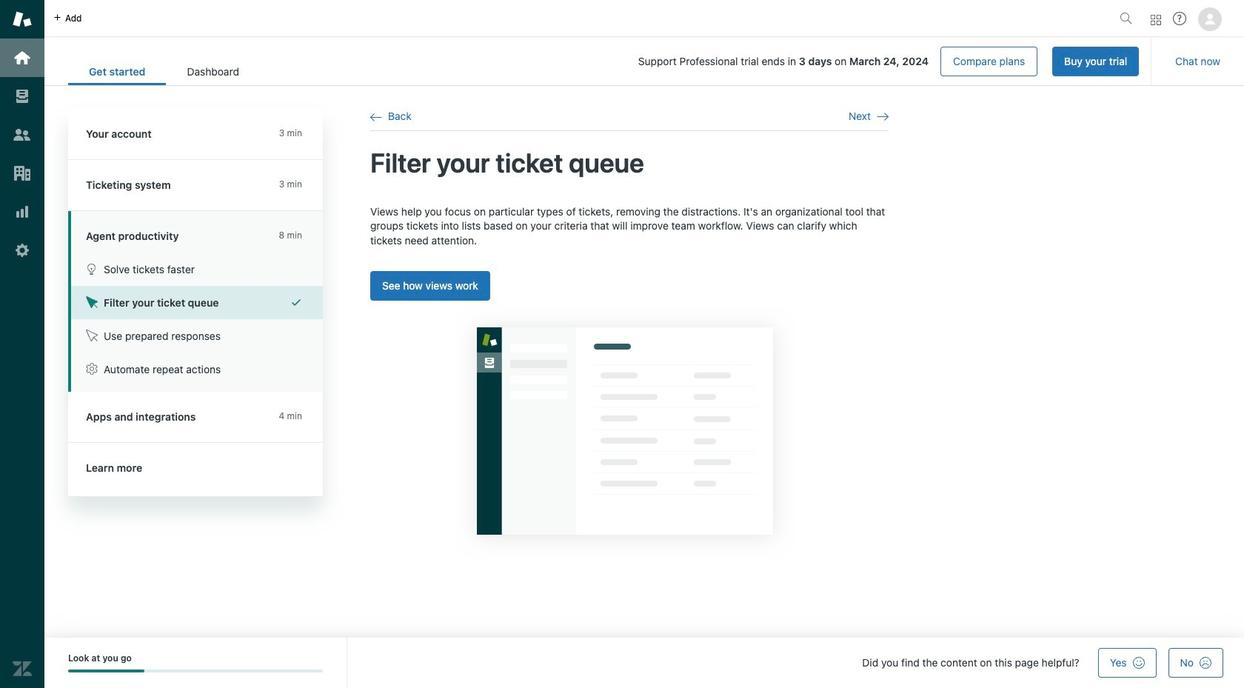 Task type: vqa. For each thing, say whether or not it's contained in the screenshot.
tab
yes



Task type: locate. For each thing, give the bounding box(es) containing it.
tab list
[[68, 58, 260, 85]]

heading
[[68, 109, 323, 160]]

progress bar
[[68, 670, 323, 673]]

zendesk products image
[[1151, 14, 1162, 25]]

views image
[[13, 87, 32, 106]]

organizations image
[[13, 164, 32, 183]]

March 24, 2024 text field
[[850, 55, 929, 67]]

tab
[[166, 58, 260, 85]]

reporting image
[[13, 202, 32, 222]]

customers image
[[13, 125, 32, 144]]

main element
[[0, 0, 44, 688]]



Task type: describe. For each thing, give the bounding box(es) containing it.
get started image
[[13, 48, 32, 67]]

zendesk support image
[[13, 10, 32, 29]]

zendesk image
[[13, 659, 32, 679]]

get help image
[[1174, 12, 1187, 25]]

admin image
[[13, 241, 32, 260]]

indicates location of where to select views. image
[[454, 305, 797, 558]]



